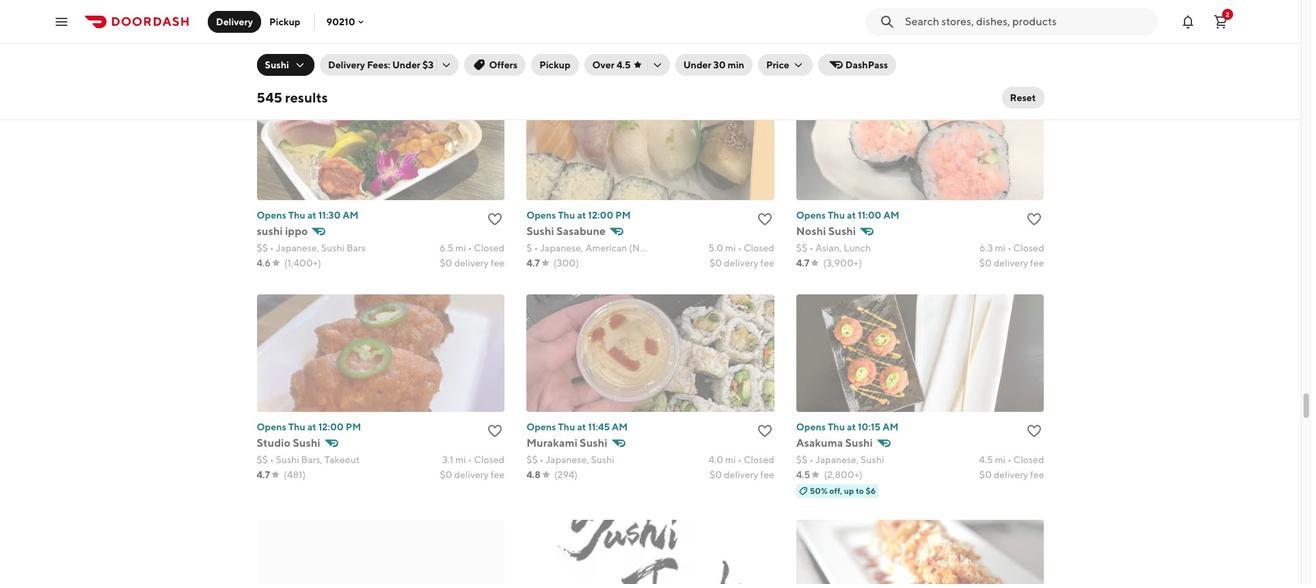 Task type: locate. For each thing, give the bounding box(es) containing it.
fee down 5.0 mi • closed
[[761, 258, 775, 269]]

click to add this store to your saved list image
[[487, 211, 504, 228], [757, 211, 773, 228], [487, 423, 504, 440], [1027, 423, 1043, 440]]

over
[[593, 60, 615, 70]]

0 vertical spatial up
[[574, 48, 584, 59]]

$​0 delivery fee down 4.0 mi • closed
[[710, 470, 775, 481]]

click to add this store to your saved list image
[[1027, 211, 1043, 228], [757, 423, 773, 440]]

4.7 down noshi
[[797, 258, 810, 269]]

4.7
[[257, 32, 270, 43], [527, 258, 540, 269], [797, 258, 810, 269], [257, 470, 270, 481]]

opens up studio
[[257, 422, 286, 433]]

4.6 up 20%
[[527, 32, 541, 43]]

thu for noshi
[[828, 210, 845, 221]]

50% off, up to $6
[[810, 486, 876, 496]]

japanese, up (300)
[[540, 243, 584, 254]]

pickup button up sushi button
[[261, 11, 309, 32]]

opens thu at 12:00 pm up sasabune in the top of the page
[[527, 210, 631, 221]]

notification bell image
[[1181, 13, 1197, 30]]

0 horizontal spatial opens thu at 12:00 pm
[[257, 422, 361, 433]]

4.7 left the (481)
[[257, 470, 270, 481]]

11:45
[[588, 422, 610, 433]]

offers button
[[465, 54, 526, 76]]

4.8 for (12)
[[797, 32, 811, 43]]

asakuma sushi
[[797, 437, 873, 450]]

$​0 for asakuma sushi
[[980, 470, 992, 481]]

pickup up (1,300+)
[[270, 16, 301, 27]]

1 horizontal spatial up
[[845, 486, 855, 496]]

1 vertical spatial to
[[856, 486, 864, 496]]

0 vertical spatial pm
[[616, 210, 631, 221]]

opens up murakami
[[527, 422, 556, 433]]

$$ • sushi bars, takeout
[[257, 455, 360, 466]]

12:00 for studio sushi
[[318, 422, 344, 433]]

to left $6
[[856, 486, 864, 496]]

pm up american
[[616, 210, 631, 221]]

at left 11:00
[[847, 210, 856, 221]]

30
[[714, 60, 726, 70]]

click to add this store to your saved list image up the 3.1 mi • closed
[[487, 423, 504, 440]]

fee down the 3.1 mi • closed
[[491, 470, 505, 481]]

thu up noshi sushi
[[828, 210, 845, 221]]

0 vertical spatial to
[[586, 48, 594, 59]]

click to add this store to your saved list image up 4.0 mi • closed
[[757, 423, 773, 440]]

1 horizontal spatial off,
[[830, 486, 843, 496]]

50%
[[810, 486, 828, 496]]

2 vertical spatial 4.5
[[797, 470, 811, 481]]

1 vertical spatial off,
[[830, 486, 843, 496]]

results
[[285, 90, 328, 105]]

under left '$3'
[[393, 60, 421, 70]]

am for murakami sushi
[[612, 422, 628, 433]]

click to add this store to your saved list image up 4.5 mi • closed
[[1027, 423, 1043, 440]]

off,
[[560, 48, 573, 59], [830, 486, 843, 496]]

0 horizontal spatial 4.5
[[617, 60, 631, 70]]

takeout right the bars,
[[325, 455, 360, 466]]

0 horizontal spatial under
[[393, 60, 421, 70]]

0 vertical spatial 4.6
[[527, 32, 541, 43]]

asian,
[[276, 17, 302, 28], [816, 243, 842, 254]]

pickup button down (1,000+)
[[532, 54, 579, 76]]

90210
[[327, 16, 355, 27]]

3.1 mi • closed
[[442, 455, 505, 466]]

(481)
[[284, 470, 306, 481]]

up
[[574, 48, 584, 59], [845, 486, 855, 496]]

4.6 for (1,400+)
[[257, 258, 271, 269]]

takeout
[[304, 17, 340, 28], [325, 455, 360, 466]]

$$ • japanese, sushi for murakami sushi
[[527, 455, 615, 466]]

0 vertical spatial pickup button
[[261, 11, 309, 32]]

click to add this store to your saved list image for studio sushi
[[487, 423, 504, 440]]

0 vertical spatial asian,
[[276, 17, 302, 28]]

0 horizontal spatial 4.8
[[527, 470, 541, 481]]

thu for murakami
[[558, 422, 576, 433]]

am for noshi sushi
[[884, 210, 900, 221]]

mi for studio sushi
[[456, 455, 466, 466]]

1 vertical spatial up
[[845, 486, 855, 496]]

delivery for sushi ippo
[[454, 258, 489, 269]]

0 vertical spatial off,
[[560, 48, 573, 59]]

at for murakami sushi
[[577, 422, 586, 433]]

0 vertical spatial opens thu at 12:00 pm
[[527, 210, 631, 221]]

delivery down 6.5 mi • closed
[[454, 258, 489, 269]]

6.3
[[980, 243, 994, 254]]

thu up asakuma sushi
[[828, 422, 845, 433]]

up down (1,000+)
[[574, 48, 584, 59]]

at
[[308, 210, 317, 221], [577, 210, 586, 221], [847, 210, 856, 221], [308, 422, 317, 433], [577, 422, 586, 433], [847, 422, 856, 433]]

click to add this store to your saved list image for noshi sushi
[[1027, 211, 1043, 228]]

$​0 delivery fee down 5.0 mi • closed
[[710, 258, 775, 269]]

japanese, up (2,800+)
[[816, 455, 859, 466]]

1 horizontal spatial opens thu at 12:00 pm
[[527, 210, 631, 221]]

thu for sushi
[[288, 210, 306, 221]]

fee down 6.3 mi • closed
[[1031, 258, 1045, 269]]

under left 30
[[684, 60, 712, 70]]

opens thu at 10:15 am
[[797, 422, 899, 433]]

1 horizontal spatial under
[[684, 60, 712, 70]]

sushi
[[861, 17, 885, 28], [265, 60, 289, 70], [527, 225, 554, 238], [829, 225, 856, 238], [321, 243, 345, 254], [293, 437, 321, 450], [580, 437, 608, 450], [846, 437, 873, 450], [276, 455, 299, 466], [591, 455, 615, 466], [861, 455, 885, 466]]

sushi ippo
[[257, 225, 308, 238]]

$$ down murakami
[[527, 455, 538, 466]]

delivery down 6.8 mi • closed
[[994, 32, 1029, 43]]

fee down 4.0 mi • closed
[[761, 470, 775, 481]]

$​0 delivery fee down the 3.1 mi • closed
[[440, 470, 505, 481]]

0 vertical spatial 4.5
[[617, 60, 631, 70]]

$$ for noshi sushi
[[797, 243, 808, 254]]

japanese, for murakami sushi
[[546, 455, 589, 466]]

thu up ippo at the left
[[288, 210, 306, 221]]

click to add this store to your saved list image up 6.3 mi • closed
[[1027, 211, 1043, 228]]

4.6 down sushi
[[257, 258, 271, 269]]

delivery
[[216, 16, 253, 27], [328, 60, 365, 70]]

delivery for noshi sushi
[[994, 258, 1029, 269]]

4.5
[[617, 60, 631, 70], [980, 455, 994, 466], [797, 470, 811, 481]]

•
[[270, 17, 274, 28], [810, 17, 814, 28], [1008, 17, 1012, 28], [270, 243, 274, 254], [468, 243, 472, 254], [534, 243, 538, 254], [738, 243, 742, 254], [810, 243, 814, 254], [1008, 243, 1012, 254], [270, 455, 274, 466], [468, 455, 472, 466], [540, 455, 544, 466], [738, 455, 742, 466], [810, 455, 814, 466], [1008, 455, 1012, 466]]

fee down store search: begin typing to search for stores available on doordash text box
[[1031, 32, 1045, 43]]

under
[[393, 60, 421, 70], [684, 60, 712, 70]]

$​0 for studio sushi
[[440, 470, 453, 481]]

$​0 delivery fee down 6.3 mi • closed
[[980, 258, 1045, 269]]

$$
[[257, 17, 268, 28], [797, 17, 808, 28], [257, 243, 268, 254], [797, 243, 808, 254], [257, 455, 268, 466], [527, 455, 538, 466], [797, 455, 808, 466]]

opens up sushi
[[257, 210, 286, 221]]

fee for murakami sushi
[[761, 470, 775, 481]]

under 30 min
[[684, 60, 745, 70]]

opens for noshi
[[797, 210, 826, 221]]

opens for studio
[[257, 422, 286, 433]]

fee
[[491, 32, 505, 43], [761, 32, 775, 43], [1031, 32, 1045, 43], [491, 258, 505, 269], [761, 258, 775, 269], [1031, 258, 1045, 269], [491, 470, 505, 481], [761, 470, 775, 481], [1031, 470, 1045, 481]]

opens up sushi sasabune
[[527, 210, 556, 221]]

off, right 50%
[[830, 486, 843, 496]]

pm up '$$ • sushi bars, takeout'
[[346, 422, 361, 433]]

click to add this store to your saved list image up 5.0 mi • closed
[[757, 211, 773, 228]]

1 horizontal spatial pickup
[[540, 60, 571, 70]]

japanese, up (1,400+)
[[276, 243, 319, 254]]

1 vertical spatial opens thu at 12:00 pm
[[257, 422, 361, 433]]

0 vertical spatial 12:00
[[588, 210, 614, 221]]

opens
[[257, 210, 286, 221], [527, 210, 556, 221], [797, 210, 826, 221], [257, 422, 286, 433], [527, 422, 556, 433], [797, 422, 826, 433]]

delivery down 4.5 mi • closed
[[994, 470, 1029, 481]]

0 vertical spatial click to add this store to your saved list image
[[1027, 211, 1043, 228]]

thu for sushi
[[558, 210, 576, 221]]

fee for asakuma sushi
[[1031, 470, 1045, 481]]

4.7 down $
[[527, 258, 540, 269]]

delivery down the 3.1 mi • closed
[[454, 470, 489, 481]]

Store search: begin typing to search for stores available on DoorDash text field
[[906, 14, 1150, 29]]

$​0 delivery fee down 4.5 mi • closed
[[980, 470, 1045, 481]]

sushi inside button
[[265, 60, 289, 70]]

delivery
[[454, 32, 489, 43], [724, 32, 759, 43], [994, 32, 1029, 43], [454, 258, 489, 269], [724, 258, 759, 269], [994, 258, 1029, 269], [454, 470, 489, 481], [724, 470, 759, 481], [994, 470, 1029, 481]]

0 horizontal spatial asian,
[[276, 17, 302, 28]]

$$ for asakuma sushi
[[797, 455, 808, 466]]

90210 button
[[327, 16, 366, 27]]

fee up the price
[[761, 32, 775, 43]]

to left $5
[[586, 48, 594, 59]]

0 horizontal spatial 12:00
[[318, 422, 344, 433]]

am right 10:15
[[883, 422, 899, 433]]

am right 11:00
[[884, 210, 900, 221]]

delivery fees: under $3
[[328, 60, 434, 70]]

to
[[586, 48, 594, 59], [856, 486, 864, 496]]

delivery down 4.0 mi • closed
[[724, 470, 759, 481]]

0 vertical spatial delivery
[[216, 16, 253, 27]]

1 horizontal spatial to
[[856, 486, 864, 496]]

1 horizontal spatial 4.8
[[797, 32, 811, 43]]

opens thu at 12:00 pm for sasabune
[[527, 210, 631, 221]]

reset
[[1011, 92, 1037, 103]]

1 horizontal spatial delivery
[[328, 60, 365, 70]]

delivery left fees:
[[328, 60, 365, 70]]

pickup down 20%
[[540, 60, 571, 70]]

at for noshi sushi
[[847, 210, 856, 221]]

0 horizontal spatial to
[[586, 48, 594, 59]]

2 button
[[1208, 8, 1235, 35]]

thu up sushi sasabune
[[558, 210, 576, 221]]

1 vertical spatial asian,
[[816, 243, 842, 254]]

at up studio sushi
[[308, 422, 317, 433]]

opens for asakuma
[[797, 422, 826, 433]]

$$ down noshi
[[797, 243, 808, 254]]

0 horizontal spatial delivery
[[216, 16, 253, 27]]

$
[[527, 243, 532, 254]]

4.7 for sushi sasabune
[[527, 258, 540, 269]]

japanese, up (294)
[[546, 455, 589, 466]]

2 horizontal spatial 4.5
[[980, 455, 994, 466]]

at left "11:30"
[[308, 210, 317, 221]]

delivery down 6.3 mi • closed
[[994, 258, 1029, 269]]

$$ down sushi
[[257, 243, 268, 254]]

pickup button
[[261, 11, 309, 32], [532, 54, 579, 76]]

1 vertical spatial 4.8
[[527, 470, 541, 481]]

pm for studio sushi
[[346, 422, 361, 433]]

0 vertical spatial pickup
[[270, 16, 301, 27]]

4.5 for 4.5
[[797, 470, 811, 481]]

click to add this store to your saved list image up 6.5 mi • closed
[[487, 211, 504, 228]]

opens thu at 12:00 pm for sushi
[[257, 422, 361, 433]]

opens up asakuma
[[797, 422, 826, 433]]

thu for studio
[[288, 422, 306, 433]]

$$ • japanese, sushi up (2,800+)
[[797, 455, 885, 466]]

1 horizontal spatial 12:00
[[588, 210, 614, 221]]

1 horizontal spatial asian,
[[816, 243, 842, 254]]

asian, up (1,300+)
[[276, 17, 302, 28]]

0 vertical spatial 4.8
[[797, 32, 811, 43]]

1 vertical spatial click to add this store to your saved list image
[[757, 423, 773, 440]]

2 under from the left
[[684, 60, 712, 70]]

$ • japanese, american (new)
[[527, 243, 656, 254]]

mi
[[996, 17, 1006, 28], [456, 243, 466, 254], [726, 243, 736, 254], [996, 243, 1006, 254], [456, 455, 466, 466], [726, 455, 736, 466], [996, 455, 1006, 466]]

0 horizontal spatial off,
[[560, 48, 573, 59]]

off, right 20%
[[560, 48, 573, 59]]

12:00 up the bars,
[[318, 422, 344, 433]]

0 horizontal spatial click to add this store to your saved list image
[[757, 423, 773, 440]]

1 horizontal spatial 4.5
[[797, 470, 811, 481]]

$$ • japanese, sushi up (294)
[[527, 455, 615, 466]]

under 30 min button
[[676, 54, 753, 76]]

closed
[[1014, 17, 1045, 28], [474, 243, 505, 254], [744, 243, 775, 254], [1014, 243, 1045, 254], [474, 455, 505, 466], [744, 455, 775, 466], [1014, 455, 1045, 466]]

$​0 delivery fee down 6.5 mi • closed
[[440, 258, 505, 269]]

delivery left $$ • asian, takeout
[[216, 16, 253, 27]]

$​0 delivery fee for noshi sushi
[[980, 258, 1045, 269]]

0 horizontal spatial up
[[574, 48, 584, 59]]

am
[[343, 210, 359, 221], [884, 210, 900, 221], [612, 422, 628, 433], [883, 422, 899, 433]]

(294)
[[555, 470, 578, 481]]

am right 11:45
[[612, 422, 628, 433]]

1 vertical spatial takeout
[[325, 455, 360, 466]]

$​0 delivery fee down 6.8 mi • closed
[[980, 32, 1045, 43]]

$$ • japanese, sushi
[[797, 17, 885, 28], [527, 455, 615, 466], [797, 455, 885, 466]]

takeout up (1,300+)
[[304, 17, 340, 28]]

(new)
[[629, 243, 656, 254]]

mi for asakuma sushi
[[996, 455, 1006, 466]]

pm
[[616, 210, 631, 221], [346, 422, 361, 433]]

opens thu at 12:00 pm
[[527, 210, 631, 221], [257, 422, 361, 433]]

1 vertical spatial delivery
[[328, 60, 365, 70]]

4.8 left (12)
[[797, 32, 811, 43]]

dashpass button
[[819, 54, 897, 76]]

5.0 mi • closed
[[709, 243, 775, 254]]

at up sasabune in the top of the page
[[577, 210, 586, 221]]

asian, down noshi sushi
[[816, 243, 842, 254]]

1 vertical spatial pickup button
[[532, 54, 579, 76]]

at left 11:45
[[577, 422, 586, 433]]

thu
[[288, 210, 306, 221], [558, 210, 576, 221], [828, 210, 845, 221], [288, 422, 306, 433], [558, 422, 576, 433], [828, 422, 845, 433]]

japanese, for sushi ippo
[[276, 243, 319, 254]]

delivery up the min
[[724, 32, 759, 43]]

at for asakuma sushi
[[847, 422, 856, 433]]

at left 10:15
[[847, 422, 856, 433]]

fee up 'offers' button
[[491, 32, 505, 43]]

12:00 up sasabune in the top of the page
[[588, 210, 614, 221]]

1 horizontal spatial click to add this store to your saved list image
[[1027, 211, 1043, 228]]

4.5 inside 'button'
[[617, 60, 631, 70]]

$$ down studio
[[257, 455, 268, 466]]

0 horizontal spatial 4.6
[[257, 258, 271, 269]]

$$ down asakuma
[[797, 455, 808, 466]]

4.5 mi • closed
[[980, 455, 1045, 466]]

1 horizontal spatial pm
[[616, 210, 631, 221]]

delivery for delivery
[[216, 16, 253, 27]]

murakami sushi
[[527, 437, 608, 450]]

closed for sushi ippo
[[474, 243, 505, 254]]

delivery for delivery fees: under $3
[[328, 60, 365, 70]]

closed for asakuma sushi
[[1014, 455, 1045, 466]]

1 horizontal spatial 4.6
[[527, 32, 541, 43]]

delivery inside the delivery button
[[216, 16, 253, 27]]

1 horizontal spatial pickup button
[[532, 54, 579, 76]]

$​0
[[440, 32, 453, 43], [710, 32, 722, 43], [980, 32, 992, 43], [440, 258, 453, 269], [710, 258, 722, 269], [980, 258, 992, 269], [440, 470, 453, 481], [710, 470, 722, 481], [980, 470, 992, 481]]

4.8 left (294)
[[527, 470, 541, 481]]

1 vertical spatial 4.5
[[980, 455, 994, 466]]

12:00 for sushi sasabune
[[588, 210, 614, 221]]

fee down 4.5 mi • closed
[[1031, 470, 1045, 481]]

fee down 6.5 mi • closed
[[491, 258, 505, 269]]

opens up noshi
[[797, 210, 826, 221]]

1 vertical spatial 12:00
[[318, 422, 344, 433]]

ippo
[[285, 225, 308, 238]]

$​0 delivery fee for asakuma sushi
[[980, 470, 1045, 481]]

delivery for sushi sasabune
[[724, 258, 759, 269]]

1 vertical spatial pm
[[346, 422, 361, 433]]

thu up studio sushi
[[288, 422, 306, 433]]

20%
[[540, 48, 558, 59]]

0 horizontal spatial pm
[[346, 422, 361, 433]]

12:00
[[588, 210, 614, 221], [318, 422, 344, 433]]

6.8
[[980, 17, 994, 28]]

mi for murakami sushi
[[726, 455, 736, 466]]

opens thu at 11:00 am
[[797, 210, 900, 221]]

opens for murakami
[[527, 422, 556, 433]]

1 vertical spatial pickup
[[540, 60, 571, 70]]

1 vertical spatial 4.6
[[257, 258, 271, 269]]

opens thu at 12:00 pm up studio sushi
[[257, 422, 361, 433]]

thu up murakami sushi
[[558, 422, 576, 433]]

am right "11:30"
[[343, 210, 359, 221]]

offers
[[489, 60, 518, 70]]

up down (2,800+)
[[845, 486, 855, 496]]



Task type: vqa. For each thing, say whether or not it's contained in the screenshot.


Task type: describe. For each thing, give the bounding box(es) containing it.
(300)
[[554, 258, 579, 269]]

asian, for lunch
[[816, 243, 842, 254]]

price
[[767, 60, 790, 70]]

$​0 delivery fee up the min
[[710, 32, 775, 43]]

to for $5
[[586, 48, 594, 59]]

$3
[[423, 60, 434, 70]]

$​0 for sushi ippo
[[440, 258, 453, 269]]

asian, for takeout
[[276, 17, 302, 28]]

studio
[[257, 437, 291, 450]]

mi for sushi sasabune
[[726, 243, 736, 254]]

4.7 for studio sushi
[[257, 470, 270, 481]]

at for sushi ippo
[[308, 210, 317, 221]]

$$ • japanese, sushi up (12)
[[797, 17, 885, 28]]

japanese, for asakuma sushi
[[816, 455, 859, 466]]

opens for sushi
[[527, 210, 556, 221]]

$$ • asian, takeout
[[257, 17, 340, 28]]

lunch
[[844, 243, 872, 254]]

4.0 mi • closed
[[709, 455, 775, 466]]

0 vertical spatial takeout
[[304, 17, 340, 28]]

4.8 for (294)
[[527, 470, 541, 481]]

thu for asakuma
[[828, 422, 845, 433]]

delivery for studio sushi
[[454, 470, 489, 481]]

$6
[[866, 486, 876, 496]]

off, for 20%
[[560, 48, 573, 59]]

to for $6
[[856, 486, 864, 496]]

fee for studio sushi
[[491, 470, 505, 481]]

click to add this store to your saved list image for sushi ippo
[[487, 211, 504, 228]]

american
[[586, 243, 628, 254]]

6.3 mi • closed
[[980, 243, 1045, 254]]

up for $5
[[574, 48, 584, 59]]

4.7 up sushi button
[[257, 32, 270, 43]]

up for $6
[[845, 486, 855, 496]]

5.0
[[709, 243, 724, 254]]

bars
[[347, 243, 366, 254]]

1 under from the left
[[393, 60, 421, 70]]

mi for sushi ippo
[[456, 243, 466, 254]]

closed for sushi sasabune
[[744, 243, 775, 254]]

4.6 for (1,000+)
[[527, 32, 541, 43]]

japanese, up (12)
[[816, 17, 859, 28]]

fee for sushi ippo
[[491, 258, 505, 269]]

delivery button
[[208, 11, 261, 32]]

bars,
[[301, 455, 323, 466]]

0 horizontal spatial pickup
[[270, 16, 301, 27]]

delivery for murakami sushi
[[724, 470, 759, 481]]

3.1
[[442, 455, 454, 466]]

545
[[257, 90, 282, 105]]

$​0 delivery fee up 'offers' button
[[440, 32, 505, 43]]

$​0 for murakami sushi
[[710, 470, 722, 481]]

$$ • japanese, sushi bars
[[257, 243, 366, 254]]

click to add this store to your saved list image for asakuma sushi
[[1027, 423, 1043, 440]]

fees:
[[367, 60, 391, 70]]

4.7 for noshi sushi
[[797, 258, 810, 269]]

off, for 50%
[[830, 486, 843, 496]]

over 4.5 button
[[584, 54, 670, 76]]

6.8 mi • closed
[[980, 17, 1045, 28]]

10:15
[[858, 422, 881, 433]]

(1,300+)
[[284, 32, 320, 43]]

am for asakuma sushi
[[883, 422, 899, 433]]

sushi button
[[257, 54, 315, 76]]

fee for noshi sushi
[[1031, 258, 1045, 269]]

japanese, for sushi sasabune
[[540, 243, 584, 254]]

reset button
[[1002, 87, 1045, 109]]

noshi
[[797, 225, 827, 238]]

sasabune
[[557, 225, 606, 238]]

closed for studio sushi
[[474, 455, 505, 466]]

opens thu at 11:45 am
[[527, 422, 628, 433]]

am for sushi ippo
[[343, 210, 359, 221]]

$$ up price button
[[797, 17, 808, 28]]

at for sushi sasabune
[[577, 210, 586, 221]]

price button
[[758, 54, 813, 76]]

studio sushi
[[257, 437, 321, 450]]

murakami
[[527, 437, 578, 450]]

$​0 for sushi sasabune
[[710, 258, 722, 269]]

$​0 delivery fee for sushi sasabune
[[710, 258, 775, 269]]

fee for sushi sasabune
[[761, 258, 775, 269]]

(1,000+)
[[554, 32, 592, 43]]

dashpass
[[846, 60, 889, 70]]

2
[[1226, 10, 1230, 18]]

closed for noshi sushi
[[1014, 243, 1045, 254]]

$​0 delivery fee for murakami sushi
[[710, 470, 775, 481]]

delivery for asakuma sushi
[[994, 470, 1029, 481]]

(3,900+)
[[824, 258, 862, 269]]

545 results
[[257, 90, 328, 105]]

over 4.5
[[593, 60, 631, 70]]

$​0 delivery fee for studio sushi
[[440, 470, 505, 481]]

min
[[728, 60, 745, 70]]

$$ • asian, lunch
[[797, 243, 872, 254]]

noshi sushi
[[797, 225, 856, 238]]

0 horizontal spatial pickup button
[[261, 11, 309, 32]]

open menu image
[[53, 13, 70, 30]]

sushi sasabune
[[527, 225, 606, 238]]

4.0
[[709, 455, 724, 466]]

mi for noshi sushi
[[996, 243, 1006, 254]]

$$ for sushi ippo
[[257, 243, 268, 254]]

asakuma
[[797, 437, 843, 450]]

delivery up 'offers' button
[[454, 32, 489, 43]]

6.5 mi • closed
[[440, 243, 505, 254]]

at for studio sushi
[[308, 422, 317, 433]]

11:30
[[318, 210, 341, 221]]

click to add this store to your saved list image for sushi sasabune
[[757, 211, 773, 228]]

(1,400+)
[[284, 258, 321, 269]]

opens for sushi
[[257, 210, 286, 221]]

4.5 for 4.5 mi • closed
[[980, 455, 994, 466]]

6.5
[[440, 243, 454, 254]]

$​0 delivery fee for sushi ippo
[[440, 258, 505, 269]]

$5
[[596, 48, 606, 59]]

opens thu at 11:30 am
[[257, 210, 359, 221]]

$​0 for noshi sushi
[[980, 258, 992, 269]]

(12)
[[824, 32, 840, 43]]

$$ • japanese, sushi for asakuma sushi
[[797, 455, 885, 466]]

3 items, open order cart image
[[1213, 13, 1230, 30]]

$$ up sushi button
[[257, 17, 268, 28]]

click to add this store to your saved list image for murakami sushi
[[757, 423, 773, 440]]

under inside button
[[684, 60, 712, 70]]

$$ for murakami sushi
[[527, 455, 538, 466]]

sushi
[[257, 225, 283, 238]]

(2,800+)
[[824, 470, 863, 481]]

closed for murakami sushi
[[744, 455, 775, 466]]

$$ for studio sushi
[[257, 455, 268, 466]]

20% off, up to $5
[[540, 48, 606, 59]]

11:00
[[858, 210, 882, 221]]

pm for sushi sasabune
[[616, 210, 631, 221]]



